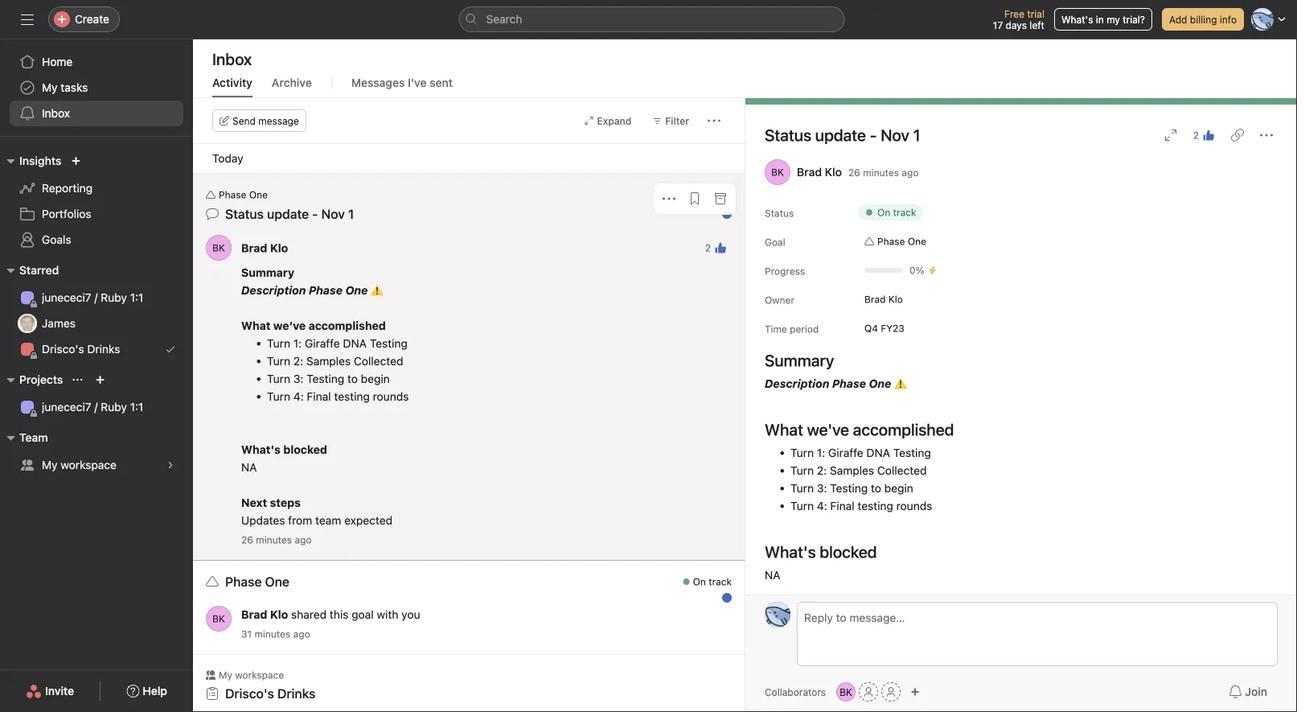 Task type: locate. For each thing, give the bounding box(es) containing it.
klo inside brad klo shared this goal with you 31 minutes ago
[[270, 608, 288, 621]]

1:1 inside starred element
[[130, 291, 143, 304]]

0 horizontal spatial workspace
[[61, 458, 117, 471]]

0 horizontal spatial testing
[[334, 390, 370, 403]]

drisco's drinks
[[225, 686, 316, 701]]

1 horizontal spatial workspace
[[235, 669, 284, 681]]

expand button
[[577, 109, 639, 132]]

final inside what we've accomplished turn 1: giraffe dna testing turn 2: samples collected turn 3: testing to begin turn 4: final testing rounds
[[307, 390, 331, 403]]

0 vertical spatial my workspace
[[42, 458, 117, 471]]

3: up 'what's blocked'
[[817, 482, 827, 495]]

junececi7 down the show options, current sort, top icon
[[42, 400, 91, 414]]

what's inside 'button'
[[1062, 14, 1094, 25]]

/ inside starred element
[[94, 291, 98, 304]]

goals
[[42, 233, 71, 246]]

⚠️ image up accomplished
[[371, 284, 384, 297]]

bk for the middle bk button
[[212, 613, 225, 624]]

brad klo link
[[797, 165, 842, 179], [241, 241, 288, 254], [241, 608, 288, 621]]

updates
[[241, 514, 285, 527]]

0 vertical spatial -
[[870, 126, 877, 144]]

0 vertical spatial testing
[[334, 390, 370, 403]]

phase one up 0%
[[878, 236, 927, 247]]

collected down we've accomplished
[[878, 464, 927, 477]]

2 button left the goal
[[701, 237, 732, 259]]

add
[[1170, 14, 1188, 25]]

join button
[[1219, 677, 1278, 706]]

1: inside what we've accomplished turn 1: giraffe dna testing turn 2: samples collected turn 3: testing to begin turn 4: final testing rounds
[[817, 446, 826, 459]]

ago inside brad klo 26 minutes ago
[[902, 167, 919, 178]]

1 vertical spatial junececi7
[[42, 400, 91, 414]]

final up blocked
[[307, 390, 331, 403]]

1 vertical spatial giraffe
[[829, 446, 864, 459]]

0 vertical spatial ruby
[[101, 291, 127, 304]]

1:1
[[130, 291, 143, 304], [130, 400, 143, 414]]

0 horizontal spatial begin
[[361, 372, 390, 385]]

klo left shared
[[270, 608, 288, 621]]

junececi7 up james
[[42, 291, 91, 304]]

4: up blocked
[[294, 390, 304, 403]]

0 vertical spatial archive notification image
[[714, 192, 727, 205]]

- left nov
[[870, 126, 877, 144]]

1 horizontal spatial phase one
[[878, 236, 927, 247]]

0 horizontal spatial rounds
[[373, 390, 409, 403]]

minutes right 31
[[255, 628, 291, 640]]

ago down shared
[[293, 628, 310, 640]]

new image
[[71, 156, 81, 166]]

status up brad klo 26 minutes ago
[[765, 126, 812, 144]]

description phase one
[[241, 284, 371, 297], [765, 377, 895, 390]]

2 right full screen icon
[[1194, 130, 1200, 141]]

new project or portfolio image
[[95, 375, 105, 385]]

my workspace inside my workspace link
[[42, 458, 117, 471]]

update left nov 1
[[267, 206, 309, 222]]

insights element
[[0, 146, 193, 256]]

1 horizontal spatial samples
[[830, 464, 875, 477]]

1 horizontal spatial to
[[871, 482, 882, 495]]

0 horizontal spatial brad klo
[[241, 241, 288, 254]]

1 1:1 from the top
[[130, 291, 143, 304]]

2 / from the top
[[94, 400, 98, 414]]

minutes inside brad klo 26 minutes ago
[[863, 167, 900, 178]]

1 vertical spatial /
[[94, 400, 98, 414]]

tasks
[[61, 81, 88, 94]]

junececi7 / ruby 1:1 link
[[10, 285, 183, 311], [10, 394, 183, 420]]

my up drisco's drinks
[[219, 669, 233, 681]]

1: down we've
[[294, 337, 302, 350]]

na up the next
[[241, 461, 257, 474]]

31
[[241, 628, 252, 640]]

to
[[348, 372, 358, 385], [871, 482, 882, 495]]

0 horizontal spatial my workspace
[[42, 458, 117, 471]]

0 vertical spatial samples
[[306, 354, 351, 368]]

2 junececi7 / ruby 1:1 from the top
[[42, 400, 143, 414]]

what for we've
[[241, 319, 271, 332]]

2:
[[294, 354, 303, 368], [817, 464, 827, 477]]

testing inside what we've accomplished turn 1: giraffe dna testing turn 2: samples collected turn 3: testing to begin turn 4: final testing rounds
[[334, 390, 370, 403]]

one up we've accomplished
[[869, 377, 892, 390]]

what's left in on the top right
[[1062, 14, 1094, 25]]

1 horizontal spatial giraffe
[[829, 446, 864, 459]]

archive notification image
[[714, 192, 727, 205], [714, 579, 727, 592]]

days
[[1006, 19, 1027, 31]]

begin
[[361, 372, 390, 385], [885, 482, 914, 495]]

0 vertical spatial 26
[[849, 167, 861, 178]]

4: inside what we've accomplished turn 1: giraffe dna testing turn 2: samples collected turn 3: testing to begin turn 4: final testing rounds
[[294, 390, 304, 403]]

my inside teams element
[[42, 458, 58, 471]]

i've
[[408, 76, 427, 89]]

add billing info
[[1170, 14, 1237, 25]]

- left nov 1
[[312, 206, 318, 222]]

add or remove collaborators image
[[911, 687, 921, 697]]

0 horizontal spatial dna
[[343, 337, 367, 350]]

you
[[402, 608, 420, 621]]

1 horizontal spatial collected
[[878, 464, 927, 477]]

0 vertical spatial dna
[[343, 337, 367, 350]]

junececi7 / ruby 1:1 link up james
[[10, 285, 183, 311]]

brad down status update - nov 1
[[241, 241, 267, 254]]

bk button down status update - nov 1
[[206, 235, 232, 261]]

q4
[[865, 323, 879, 334]]

brad klo
[[241, 241, 288, 254], [865, 294, 903, 305]]

description up we've
[[241, 284, 306, 297]]

0 horizontal spatial more actions image
[[663, 192, 676, 205]]

dna inside what we've accomplished turn 1: giraffe dna testing turn 2: samples collected turn 3: testing to begin turn 4: final testing rounds
[[343, 337, 367, 350]]

goal
[[765, 237, 786, 248]]

2 left the goal
[[705, 242, 711, 253]]

4: up 'what's blocked'
[[817, 499, 828, 513]]

2 junececi7 from the top
[[42, 400, 91, 414]]

my down team on the bottom left of page
[[42, 458, 58, 471]]

na
[[241, 461, 257, 474], [765, 568, 781, 582]]

rounds
[[373, 390, 409, 403], [897, 499, 933, 513]]

rounds inside what we've accomplished turn 1: giraffe dna testing turn 2: samples collected turn 3: testing to begin turn 4: final testing rounds
[[373, 390, 409, 403]]

1 vertical spatial junececi7 / ruby 1:1
[[42, 400, 143, 414]]

time period
[[765, 323, 819, 335]]

1 junececi7 / ruby 1:1 link from the top
[[10, 285, 183, 311]]

inbox inside inbox link
[[42, 107, 70, 120]]

minutes down nov
[[863, 167, 900, 178]]

begin inside what we've accomplished turn 1: giraffe dna testing turn 2: samples collected turn 3: testing to begin turn 4: final testing rounds
[[361, 372, 390, 385]]

home
[[42, 55, 73, 68]]

1 horizontal spatial update
[[816, 126, 866, 144]]

dna down accomplished
[[343, 337, 367, 350]]

0 horizontal spatial to
[[348, 372, 358, 385]]

samples inside what we've accomplished turn 1: giraffe dna testing turn 2: samples collected turn 3: testing to begin turn 4: final testing rounds
[[306, 354, 351, 368]]

1 vertical spatial ⚠️ image
[[895, 377, 907, 390]]

giraffe down we've accomplished
[[829, 446, 864, 459]]

0 vertical spatial minutes
[[863, 167, 900, 178]]

to inside what we've accomplished turn 1: giraffe dna testing turn 2: samples collected turn 3: testing to begin turn 4: final testing rounds
[[348, 372, 358, 385]]

1 vertical spatial final
[[831, 499, 855, 513]]

samples down accomplished
[[306, 354, 351, 368]]

0 horizontal spatial 1:
[[294, 337, 302, 350]]

giraffe
[[305, 337, 340, 350], [829, 446, 864, 459]]

summary
[[241, 266, 295, 279], [765, 351, 835, 370]]

2 ruby from the top
[[101, 400, 127, 414]]

one up accomplished
[[346, 284, 368, 297]]

begin down accomplished
[[361, 372, 390, 385]]

ago down the "from"
[[295, 534, 312, 546]]

dna down we've accomplished
[[867, 446, 891, 459]]

2 vertical spatial brad klo link
[[241, 608, 288, 621]]

na inside what's blocked na
[[765, 568, 781, 582]]

begin down we've accomplished
[[885, 482, 914, 495]]

junececi7 / ruby 1:1 down new project or portfolio image
[[42, 400, 143, 414]]

0 vertical spatial rounds
[[373, 390, 409, 403]]

brad klo up q4 fy23
[[865, 294, 903, 305]]

bk button right "collaborators"
[[837, 682, 856, 702]]

0 horizontal spatial 2:
[[294, 354, 303, 368]]

1 vertical spatial workspace
[[235, 669, 284, 681]]

1 horizontal spatial 3:
[[817, 482, 827, 495]]

portfolios link
[[10, 201, 183, 227]]

0 vertical spatial workspace
[[61, 458, 117, 471]]

on
[[687, 189, 700, 200], [878, 207, 891, 218], [693, 576, 706, 587]]

- for nov 1
[[312, 206, 318, 222]]

0 horizontal spatial 2 button
[[701, 237, 732, 259]]

0 vertical spatial summary
[[241, 266, 295, 279]]

one up status update - nov 1
[[249, 189, 268, 200]]

2 1:1 from the top
[[130, 400, 143, 414]]

ruby
[[101, 291, 127, 304], [101, 400, 127, 414]]

more actions image right filter
[[708, 114, 721, 127]]

0 horizontal spatial -
[[312, 206, 318, 222]]

my tasks
[[42, 81, 88, 94]]

1 vertical spatial junececi7 / ruby 1:1 link
[[10, 394, 183, 420]]

to down we've accomplished
[[871, 482, 882, 495]]

ago down 1
[[902, 167, 919, 178]]

my left 'tasks' on the top of the page
[[42, 81, 58, 94]]

expected
[[344, 514, 393, 527]]

description phase one up we've
[[241, 284, 371, 297]]

junececi7 / ruby 1:1 link inside starred element
[[10, 285, 183, 311]]

1 vertical spatial testing
[[858, 499, 894, 513]]

⚠️ image up we've accomplished
[[895, 377, 907, 390]]

1: down we've accomplished
[[817, 446, 826, 459]]

0 vertical spatial to
[[348, 372, 358, 385]]

drisco's drinks link
[[10, 336, 183, 362]]

brad klo link up 31
[[241, 608, 288, 621]]

phase down today
[[219, 189, 247, 200]]

/ inside projects element
[[94, 400, 98, 414]]

1 vertical spatial phase one
[[878, 236, 927, 247]]

brad klo 26 minutes ago
[[797, 165, 919, 179]]

phase
[[219, 189, 247, 200], [878, 236, 906, 247], [309, 284, 343, 297], [833, 377, 867, 390]]

more actions image down filter dropdown button
[[663, 192, 676, 205]]

1 horizontal spatial rounds
[[897, 499, 933, 513]]

0 vertical spatial what's
[[1062, 14, 1094, 25]]

minutes down updates
[[256, 534, 292, 546]]

summary up we've
[[241, 266, 295, 279]]

search list box
[[459, 6, 845, 32]]

0 vertical spatial junececi7 / ruby 1:1 link
[[10, 285, 183, 311]]

1 horizontal spatial brad klo
[[865, 294, 903, 305]]

1 horizontal spatial na
[[765, 568, 781, 582]]

next
[[241, 496, 267, 509]]

on track
[[687, 189, 726, 200], [878, 207, 917, 218], [693, 576, 732, 587]]

testing down accomplished
[[334, 390, 370, 403]]

to down accomplished
[[348, 372, 358, 385]]

1:1 up drisco's drinks link
[[130, 291, 143, 304]]

1 junececi7 / ruby 1:1 from the top
[[42, 291, 143, 304]]

1 vertical spatial 2 button
[[701, 237, 732, 259]]

/
[[94, 291, 98, 304], [94, 400, 98, 414]]

0 horizontal spatial 2
[[705, 242, 711, 253]]

0 vertical spatial junececi7 / ruby 1:1
[[42, 291, 143, 304]]

1 horizontal spatial description phase one
[[765, 377, 895, 390]]

ruby up "drinks"
[[101, 291, 127, 304]]

/ up drisco's drinks link
[[94, 291, 98, 304]]

to inside what we've accomplished turn 1: giraffe dna testing turn 2: samples collected turn 3: testing to begin turn 4: final testing rounds
[[871, 482, 882, 495]]

left
[[1030, 19, 1045, 31]]

description phase one down period
[[765, 377, 895, 390]]

james
[[42, 317, 76, 330]]

begin inside what we've accomplished turn 1: giraffe dna testing turn 2: samples collected turn 3: testing to begin turn 4: final testing rounds
[[885, 482, 914, 495]]

phase up accomplished
[[309, 284, 343, 297]]

add to bookmarks image
[[689, 192, 702, 205], [689, 579, 702, 592]]

0 vertical spatial begin
[[361, 372, 390, 385]]

my workspace
[[42, 458, 117, 471], [219, 669, 284, 681]]

shared
[[291, 608, 327, 621]]

0 vertical spatial phase one
[[219, 189, 268, 200]]

2 junececi7 / ruby 1:1 link from the top
[[10, 394, 183, 420]]

26 inside brad klo 26 minutes ago
[[849, 167, 861, 178]]

one
[[249, 189, 268, 200], [908, 236, 927, 247], [346, 284, 368, 297], [869, 377, 892, 390]]

0 horizontal spatial what
[[241, 319, 271, 332]]

teams element
[[0, 423, 193, 481]]

global element
[[0, 39, 193, 136]]

/ for junececi7 / ruby 1:1 link in starred element
[[94, 291, 98, 304]]

inbox down my tasks
[[42, 107, 70, 120]]

bk for topmost bk button
[[212, 242, 225, 253]]

0 vertical spatial 1:
[[294, 337, 302, 350]]

3: down we've
[[294, 372, 304, 385]]

0 vertical spatial 1:1
[[130, 291, 143, 304]]

phase down brad klo 26 minutes ago
[[878, 236, 906, 247]]

testing up 'what's blocked'
[[858, 499, 894, 513]]

what's inside what's blocked na
[[241, 443, 281, 456]]

1 ruby from the top
[[101, 291, 127, 304]]

1 junececi7 from the top
[[42, 291, 91, 304]]

giraffe down accomplished
[[305, 337, 340, 350]]

workspace up drisco's drinks
[[235, 669, 284, 681]]

0 horizontal spatial collected
[[354, 354, 403, 368]]

1 vertical spatial minutes
[[256, 534, 292, 546]]

1 vertical spatial brad klo link
[[241, 241, 288, 254]]

description down time period
[[765, 377, 830, 390]]

testing
[[370, 337, 408, 350], [307, 372, 345, 385], [894, 446, 932, 459], [831, 482, 868, 495]]

dna inside what we've accomplished turn 1: giraffe dna testing turn 2: samples collected turn 3: testing to begin turn 4: final testing rounds
[[867, 446, 891, 459]]

26 down status update - nov 1 link
[[849, 167, 861, 178]]

junececi7 / ruby 1:1 link inside projects element
[[10, 394, 183, 420]]

my
[[42, 81, 58, 94], [42, 458, 58, 471], [219, 669, 233, 681]]

create button
[[48, 6, 120, 32]]

/ down new project or portfolio image
[[94, 400, 98, 414]]

0 vertical spatial giraffe
[[305, 337, 340, 350]]

inbox up activity
[[212, 49, 252, 68]]

1 vertical spatial 4:
[[817, 499, 828, 513]]

0 horizontal spatial giraffe
[[305, 337, 340, 350]]

1 vertical spatial 1:1
[[130, 400, 143, 414]]

junececi7 / ruby 1:1 up james
[[42, 291, 143, 304]]

more actions image
[[708, 114, 721, 127], [663, 192, 676, 205]]

what's blocked na
[[241, 443, 327, 474]]

2 vertical spatial track
[[709, 576, 732, 587]]

my for my tasks link
[[42, 81, 58, 94]]

my inside global element
[[42, 81, 58, 94]]

archive notification image for 1st "add to bookmarks" image from the top
[[714, 192, 727, 205]]

brad klo down status update - nov 1
[[241, 241, 288, 254]]

what inside what we've accomplished turn 1: giraffe dna testing turn 2: samples collected turn 3: testing to begin turn 4: final testing rounds
[[241, 319, 271, 332]]

my workspace link
[[10, 452, 183, 478]]

minutes
[[863, 167, 900, 178], [256, 534, 292, 546], [255, 628, 291, 640]]

1 add to bookmarks image from the top
[[689, 192, 702, 205]]

2: inside what we've accomplished turn 1: giraffe dna testing turn 2: samples collected turn 3: testing to begin turn 4: final testing rounds
[[294, 354, 303, 368]]

junececi7 / ruby 1:1 inside projects element
[[42, 400, 143, 414]]

junececi7
[[42, 291, 91, 304], [42, 400, 91, 414]]

summary down period
[[765, 351, 835, 370]]

1 horizontal spatial 1:
[[817, 446, 826, 459]]

update for nov
[[816, 126, 866, 144]]

from
[[288, 514, 312, 527]]

samples
[[306, 354, 351, 368], [830, 464, 875, 477]]

testing
[[334, 390, 370, 403], [858, 499, 894, 513]]

2 button
[[1189, 124, 1221, 146], [701, 237, 732, 259]]

my workspace down team on the bottom left of page
[[42, 458, 117, 471]]

bk button left 31
[[206, 606, 232, 632]]

2 archive notification image from the top
[[714, 579, 727, 592]]

junececi7 / ruby 1:1 link down new project or portfolio image
[[10, 394, 183, 420]]

final up 'what's blocked'
[[831, 499, 855, 513]]

junececi7 / ruby 1:1 inside starred element
[[42, 291, 143, 304]]

my workspace up drisco's drinks
[[219, 669, 284, 681]]

1 horizontal spatial what's
[[1062, 14, 1094, 25]]

2 button right full screen icon
[[1189, 124, 1221, 146]]

status down today
[[225, 206, 264, 222]]

workspace down projects element
[[61, 458, 117, 471]]

giraffe inside what we've accomplished turn 1: giraffe dna testing turn 2: samples collected turn 3: testing to begin turn 4: final testing rounds
[[829, 446, 864, 459]]

0 vertical spatial junececi7
[[42, 291, 91, 304]]

⚠️ image
[[371, 284, 384, 297], [895, 377, 907, 390]]

we've accomplished
[[807, 420, 955, 439]]

ruby inside projects element
[[101, 400, 127, 414]]

-
[[870, 126, 877, 144], [312, 206, 318, 222]]

0 vertical spatial 2:
[[294, 354, 303, 368]]

0 vertical spatial 3:
[[294, 372, 304, 385]]

1 horizontal spatial inbox
[[212, 49, 252, 68]]

1 horizontal spatial 2 button
[[1189, 124, 1221, 146]]

send message button
[[212, 109, 306, 132]]

1 horizontal spatial my workspace
[[219, 669, 284, 681]]

accomplished
[[309, 319, 386, 332]]

0 horizontal spatial phase one
[[219, 189, 268, 200]]

0 vertical spatial ago
[[902, 167, 919, 178]]

1 vertical spatial archive notification image
[[714, 579, 727, 592]]

collected
[[354, 354, 403, 368], [878, 464, 927, 477]]

0 vertical spatial final
[[307, 390, 331, 403]]

collected down accomplished
[[354, 354, 403, 368]]

1 horizontal spatial 2
[[1194, 130, 1200, 141]]

fy23
[[881, 323, 905, 334]]

what inside what we've accomplished turn 1: giraffe dna testing turn 2: samples collected turn 3: testing to begin turn 4: final testing rounds
[[765, 420, 804, 439]]

1:1 up teams element
[[130, 400, 143, 414]]

0 vertical spatial what
[[241, 319, 271, 332]]

1 archive notification image from the top
[[714, 192, 727, 205]]

this
[[330, 608, 349, 621]]

1 vertical spatial to
[[871, 482, 882, 495]]

brad klo link down status update - nov 1
[[241, 241, 288, 254]]

1 vertical spatial collected
[[878, 464, 927, 477]]

2
[[1194, 130, 1200, 141], [705, 242, 711, 253]]

status up the goal
[[765, 208, 794, 219]]

what
[[241, 319, 271, 332], [765, 420, 804, 439]]

brad up 31
[[241, 608, 267, 621]]

na up the ra
[[765, 568, 781, 582]]

1 vertical spatial begin
[[885, 482, 914, 495]]

update up brad klo 26 minutes ago
[[816, 126, 866, 144]]

phase one
[[219, 189, 268, 200], [878, 236, 927, 247]]

what's left blocked
[[241, 443, 281, 456]]

4: inside what we've accomplished turn 1: giraffe dna testing turn 2: samples collected turn 3: testing to begin turn 4: final testing rounds
[[817, 499, 828, 513]]

archive notification image for 1st "add to bookmarks" image from the bottom of the page
[[714, 579, 727, 592]]

1 vertical spatial description
[[765, 377, 830, 390]]

1 vertical spatial 2:
[[817, 464, 827, 477]]

1:
[[294, 337, 302, 350], [817, 446, 826, 459]]

2: down we've
[[294, 354, 303, 368]]

26 down updates
[[241, 534, 253, 546]]

1 / from the top
[[94, 291, 98, 304]]

- for nov
[[870, 126, 877, 144]]

samples down we've accomplished
[[830, 464, 875, 477]]

0 vertical spatial na
[[241, 461, 257, 474]]

brad down status update - nov 1 link
[[797, 165, 822, 179]]

update
[[816, 126, 866, 144], [267, 206, 309, 222]]



Task type: describe. For each thing, give the bounding box(es) containing it.
2 vertical spatial bk button
[[837, 682, 856, 702]]

0 vertical spatial 2
[[1194, 130, 1200, 141]]

giraffe inside what we've accomplished turn 1: giraffe dna testing turn 2: samples collected turn 3: testing to begin turn 4: final testing rounds
[[305, 337, 340, 350]]

0 vertical spatial brad klo link
[[797, 165, 842, 179]]

3: inside what we've accomplished turn 1: giraffe dna testing turn 2: samples collected turn 3: testing to begin turn 4: final testing rounds
[[294, 372, 304, 385]]

description phase one for rightmost ⚠️ icon
[[765, 377, 895, 390]]

team
[[315, 514, 341, 527]]

starred button
[[0, 261, 59, 280]]

1 vertical spatial ago
[[295, 534, 312, 546]]

free trial 17 days left
[[993, 8, 1045, 31]]

0%
[[910, 265, 925, 276]]

time
[[765, 323, 787, 335]]

my tasks link
[[10, 75, 183, 101]]

reporting
[[42, 181, 93, 195]]

what's blocked na
[[765, 542, 877, 582]]

what we've accomplished turn 1: giraffe dna testing turn 2: samples collected turn 3: testing to begin turn 4: final testing rounds
[[765, 420, 955, 513]]

projects element
[[0, 365, 193, 423]]

1:1 inside projects element
[[130, 400, 143, 414]]

0 vertical spatial ⚠️ image
[[371, 284, 384, 297]]

0 horizontal spatial description
[[241, 284, 306, 297]]

filter button
[[646, 109, 697, 132]]

show options, current sort, top image
[[73, 375, 82, 385]]

1 horizontal spatial summary
[[765, 351, 835, 370]]

klo down status update - nov 1
[[270, 241, 288, 254]]

1 vertical spatial brad klo
[[865, 294, 903, 305]]

trial?
[[1123, 14, 1146, 25]]

2 vertical spatial on track
[[693, 576, 732, 587]]

final inside what we've accomplished turn 1: giraffe dna testing turn 2: samples collected turn 3: testing to begin turn 4: final testing rounds
[[831, 499, 855, 513]]

status update - nov 1 link
[[765, 126, 921, 144]]

help
[[143, 684, 167, 698]]

1 vertical spatial on track
[[878, 207, 917, 218]]

3: inside what we've accomplished turn 1: giraffe dna testing turn 2: samples collected turn 3: testing to begin turn 4: final testing rounds
[[817, 482, 827, 495]]

owner
[[765, 294, 795, 306]]

phase one inside phase one link
[[878, 236, 927, 247]]

add billing info button
[[1163, 8, 1245, 31]]

today
[[212, 152, 244, 165]]

archive
[[272, 76, 312, 89]]

ra button
[[765, 602, 791, 628]]

26 minutes ago
[[241, 534, 312, 546]]

2 vertical spatial my
[[219, 669, 233, 681]]

what's blocked
[[765, 542, 877, 561]]

home link
[[10, 49, 183, 75]]

my for my workspace link
[[42, 458, 58, 471]]

send
[[233, 115, 256, 126]]

projects button
[[0, 370, 63, 389]]

invite
[[45, 684, 74, 698]]

send message
[[233, 115, 299, 126]]

team button
[[0, 428, 48, 447]]

next steps updates from team expected
[[241, 496, 393, 527]]

brad klo shared this goal with you 31 minutes ago
[[241, 608, 420, 640]]

ago inside brad klo shared this goal with you 31 minutes ago
[[293, 628, 310, 640]]

drinks
[[87, 342, 120, 356]]

collaborators
[[765, 686, 826, 698]]

we've
[[273, 319, 306, 332]]

projects
[[19, 373, 63, 386]]

/ for junececi7 / ruby 1:1 link inside the projects element
[[94, 400, 98, 414]]

status for status update - nov 1
[[225, 206, 264, 222]]

free
[[1005, 8, 1025, 19]]

workspace inside teams element
[[61, 458, 117, 471]]

ja
[[22, 318, 33, 329]]

status update - nov 1
[[225, 206, 354, 222]]

what's in my trial? button
[[1055, 8, 1153, 31]]

17
[[993, 19, 1003, 31]]

phase one link
[[858, 233, 933, 249]]

1 horizontal spatial more actions image
[[708, 114, 721, 127]]

minutes inside brad klo shared this goal with you 31 minutes ago
[[255, 628, 291, 640]]

2 add to bookmarks image from the top
[[689, 579, 702, 592]]

period
[[790, 323, 819, 335]]

what's for what's blocked na
[[241, 443, 281, 456]]

ra
[[772, 609, 784, 620]]

collected inside what we've accomplished turn 1: giraffe dna testing turn 2: samples collected turn 3: testing to begin turn 4: final testing rounds
[[878, 464, 927, 477]]

with
[[377, 608, 399, 621]]

2: inside what we've accomplished turn 1: giraffe dna testing turn 2: samples collected turn 3: testing to begin turn 4: final testing rounds
[[817, 464, 827, 477]]

join
[[1246, 685, 1268, 698]]

messages i've sent link
[[351, 76, 453, 97]]

goal
[[352, 608, 374, 621]]

see details, my workspace image
[[166, 460, 175, 470]]

message
[[258, 115, 299, 126]]

klo up fy23
[[889, 294, 903, 305]]

sent
[[430, 76, 453, 89]]

messages i've sent
[[351, 76, 453, 89]]

1 horizontal spatial description
[[765, 377, 830, 390]]

trial
[[1028, 8, 1045, 19]]

na inside what's blocked na
[[241, 461, 257, 474]]

inbox link
[[10, 101, 183, 126]]

rounds inside what we've accomplished turn 1: giraffe dna testing turn 2: samples collected turn 3: testing to begin turn 4: final testing rounds
[[897, 499, 933, 513]]

1: inside what we've accomplished turn 1: giraffe dna testing turn 2: samples collected turn 3: testing to begin turn 4: final testing rounds
[[294, 337, 302, 350]]

0 horizontal spatial summary
[[241, 266, 295, 279]]

1 vertical spatial 2
[[705, 242, 711, 253]]

bk for bk button to the bottom
[[840, 686, 853, 698]]

ruby inside starred element
[[101, 291, 127, 304]]

brad up the q4
[[865, 294, 886, 305]]

steps
[[270, 496, 301, 509]]

what's for what's in my trial?
[[1062, 14, 1094, 25]]

search
[[486, 12, 523, 26]]

expand
[[597, 115, 632, 126]]

testing inside what we've accomplished turn 1: giraffe dna testing turn 2: samples collected turn 3: testing to begin turn 4: final testing rounds
[[858, 499, 894, 513]]

copy link image
[[1232, 129, 1245, 142]]

1 vertical spatial more actions image
[[663, 192, 676, 205]]

hide sidebar image
[[21, 13, 34, 26]]

more actions image
[[1261, 129, 1274, 142]]

starred element
[[0, 256, 193, 365]]

1 vertical spatial my workspace
[[219, 669, 284, 681]]

invite button
[[15, 677, 85, 706]]

info
[[1220, 14, 1237, 25]]

phase up we've accomplished
[[833, 377, 867, 390]]

nov 1
[[321, 206, 354, 222]]

what we've accomplished turn 1: giraffe dna testing turn 2: samples collected turn 3: testing to begin turn 4: final testing rounds
[[241, 319, 409, 403]]

junececi7 inside projects element
[[42, 400, 91, 414]]

0 vertical spatial bk button
[[206, 235, 232, 261]]

status update - nov 1
[[765, 126, 921, 144]]

drisco's
[[42, 342, 84, 356]]

brad inside brad klo shared this goal with you 31 minutes ago
[[241, 608, 267, 621]]

reporting link
[[10, 175, 183, 201]]

1 vertical spatial track
[[894, 207, 917, 218]]

1 vertical spatial on
[[878, 207, 891, 218]]

billing
[[1191, 14, 1218, 25]]

activity
[[212, 76, 253, 89]]

update for nov 1
[[267, 206, 309, 222]]

what for we've accomplished
[[765, 420, 804, 439]]

archive link
[[272, 76, 312, 97]]

0 vertical spatial inbox
[[212, 49, 252, 68]]

1 vertical spatial bk button
[[206, 606, 232, 632]]

q4 fy23
[[865, 323, 905, 334]]

samples inside what we've accomplished turn 1: giraffe dna testing turn 2: samples collected turn 3: testing to begin turn 4: final testing rounds
[[830, 464, 875, 477]]

team
[[19, 431, 48, 444]]

status for status update - nov 1
[[765, 126, 812, 144]]

2 vertical spatial on
[[693, 576, 706, 587]]

nov
[[881, 126, 910, 144]]

goals link
[[10, 227, 183, 253]]

starred
[[19, 263, 59, 277]]

insights
[[19, 154, 61, 167]]

what's in my trial?
[[1062, 14, 1146, 25]]

0 vertical spatial on
[[687, 189, 700, 200]]

help button
[[116, 677, 178, 706]]

activity link
[[212, 76, 253, 97]]

blocked
[[284, 443, 327, 456]]

description phase one for the top ⚠️ icon
[[241, 284, 371, 297]]

portfolios
[[42, 207, 91, 220]]

phase one
[[225, 574, 290, 589]]

one up 0%
[[908, 236, 927, 247]]

0 vertical spatial track
[[703, 189, 726, 200]]

phase inside phase one link
[[878, 236, 906, 247]]

klo down status update - nov 1 link
[[825, 165, 842, 179]]

1 horizontal spatial ⚠️ image
[[895, 377, 907, 390]]

junececi7 inside starred element
[[42, 291, 91, 304]]

1 vertical spatial 26
[[241, 534, 253, 546]]

0 vertical spatial on track
[[687, 189, 726, 200]]

filter
[[666, 115, 690, 126]]

full screen image
[[1165, 129, 1178, 142]]

collected inside what we've accomplished turn 1: giraffe dna testing turn 2: samples collected turn 3: testing to begin turn 4: final testing rounds
[[354, 354, 403, 368]]

0 vertical spatial brad klo
[[241, 241, 288, 254]]

my
[[1107, 14, 1121, 25]]



Task type: vqa. For each thing, say whether or not it's contained in the screenshot.
SEE DETAILS, MARKETING icon at the bottom of the page
no



